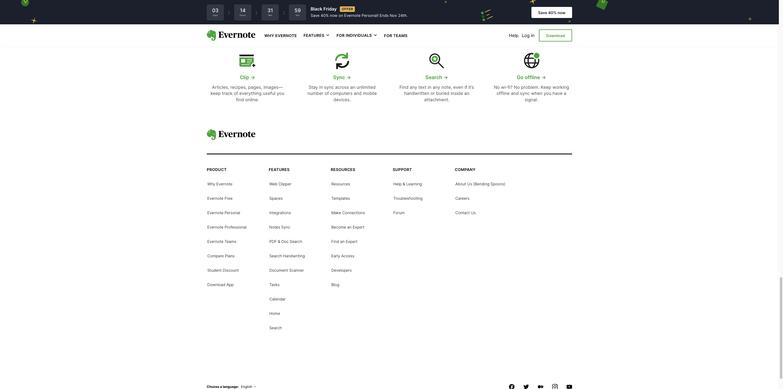 Task type: describe. For each thing, give the bounding box(es) containing it.
link
[[304, 18, 312, 23]]

0 horizontal spatial home
[[269, 311, 280, 316]]

if
[[465, 84, 468, 90]]

→ for customization →
[[548, 8, 552, 14]]

tasks → link
[[207, 7, 288, 14]]

→ for calendar →
[[351, 8, 356, 14]]

a right choose
[[220, 385, 222, 389]]

& for help
[[403, 182, 405, 186]]

evernote left free
[[207, 196, 224, 201]]

in inside link notes to events in your calendar to make them more useful and easier to find.
[[347, 18, 351, 23]]

1 any from the left
[[410, 84, 417, 90]]

log in link
[[522, 33, 535, 38]]

forum link
[[394, 210, 405, 215]]

search link
[[269, 325, 282, 331]]

teams for for teams
[[394, 33, 408, 38]]

2 : from the left
[[256, 9, 257, 15]]

developers link
[[332, 267, 352, 273]]

customization
[[511, 8, 546, 14]]

start
[[411, 24, 421, 30]]

never forget when it's time to tackle a task, start a meeting note, or revisit an idea.
[[397, 18, 477, 36]]

→ for tasks →
[[253, 8, 258, 14]]

about
[[456, 182, 466, 186]]

or inside never forget when it's time to tackle a task, start a meeting note, or revisit an idea.
[[456, 24, 460, 30]]

articles, recipes, pages, images— keep track of everything useful you find online.
[[211, 84, 285, 102]]

an inside stay in sync across an unlimited number of computers and mobile devices.
[[350, 84, 356, 90]]

templates
[[332, 196, 350, 201]]

support
[[393, 167, 412, 172]]

developers
[[332, 268, 352, 273]]

find
[[236, 97, 244, 102]]

track
[[222, 91, 233, 96]]

1 no from the left
[[494, 84, 500, 90]]

make connections
[[332, 210, 365, 215]]

when inside never forget when it's time to tackle a task, start a meeting note, or revisit an idea.
[[425, 18, 436, 23]]

of inside articles, recipes, pages, images— keep track of everything useful you find online.
[[234, 91, 238, 96]]

help for help & learning
[[394, 182, 402, 186]]

working
[[553, 84, 569, 90]]

doc
[[282, 239, 289, 244]]

integrations
[[269, 210, 291, 215]]

keep
[[211, 91, 221, 96]]

templates,
[[499, 30, 521, 36]]

ends
[[380, 13, 389, 18]]

clip →
[[240, 74, 255, 80]]

→ for sync →
[[347, 74, 351, 80]]

customization → link
[[492, 7, 572, 14]]

tasks for tasks →
[[238, 8, 252, 14]]

2 evernote logo image from the top
[[207, 129, 256, 140]]

search right "doc"
[[290, 239, 302, 244]]

compare plans link
[[207, 253, 235, 259]]

why evernote link for evernote
[[207, 181, 233, 187]]

to down link at left
[[304, 24, 308, 30]]

individuals
[[346, 33, 372, 38]]

bell icon image
[[428, 0, 446, 3]]

early
[[332, 254, 340, 258]]

document
[[269, 268, 288, 273]]

task,
[[400, 24, 410, 30]]

home inside "make evernote yours with a customized home dashboard, templates, and saved searches."
[[526, 24, 538, 30]]

contact us link
[[456, 210, 476, 215]]

1 vertical spatial features
[[269, 167, 290, 172]]

them inside link notes to events in your calendar to make them more useful and easier to find.
[[322, 24, 332, 30]]

log in
[[522, 33, 535, 38]]

a right "tackle"
[[474, 18, 477, 23]]

and inside "make evernote yours with a customized home dashboard, templates, and saved searches."
[[522, 30, 530, 36]]

evernote down offer
[[344, 13, 361, 18]]

evernote up evernote teams link
[[207, 225, 224, 230]]

clip
[[240, 74, 249, 80]]

save 40% now
[[538, 10, 566, 15]]

clip → link
[[207, 74, 288, 81]]

language:
[[223, 385, 239, 389]]

all
[[264, 24, 269, 30]]

web clipper link
[[269, 181, 291, 187]]

(bending
[[473, 182, 490, 186]]

0 vertical spatial resources
[[331, 167, 356, 172]]

features inside button
[[304, 33, 325, 38]]

evernote down one
[[275, 33, 297, 38]]

recipes,
[[231, 84, 247, 90]]

for teams
[[384, 33, 408, 38]]

it's inside find any text in any note, even if it's handwritten or buried inside an attachment.
[[469, 84, 474, 90]]

why for for teams
[[264, 33, 274, 38]]

attachment.
[[424, 97, 450, 102]]

integrations link
[[269, 210, 291, 215]]

note, inside find any text in any note, even if it's handwritten or buried inside an attachment.
[[442, 84, 452, 90]]

download link
[[539, 29, 572, 42]]

note, inside never forget when it's time to tackle a task, start a meeting note, or revisit an idea.
[[444, 24, 455, 30]]

careers
[[456, 196, 470, 201]]

for for for teams
[[384, 33, 392, 38]]

evernote teams
[[207, 239, 237, 244]]

offline inside go offline → link
[[525, 74, 540, 80]]

a inside no wi-fi? no problem. keep working offline and sync when you have a signal.
[[564, 91, 567, 96]]

friday
[[324, 6, 337, 12]]

14 hours
[[240, 8, 246, 17]]

40% for save 40% now on evernote personal! ends nov 24th.
[[321, 13, 329, 18]]

forget
[[411, 18, 424, 23]]

computers
[[330, 91, 353, 96]]

log
[[522, 33, 530, 38]]

one
[[275, 24, 283, 30]]

find for find any text in any note, even if it's handwritten or buried inside an attachment.
[[400, 84, 409, 90]]

pdf
[[269, 239, 277, 244]]

us for about
[[468, 182, 472, 186]]

0 vertical spatial sync
[[333, 74, 345, 80]]

about us (bending spoons)
[[456, 182, 506, 186]]

search icon image
[[428, 52, 446, 69]]

→ for search →
[[444, 74, 448, 80]]

notes
[[269, 225, 280, 230]]

link notes to events in your calendar to make them more useful and easier to find.
[[304, 18, 381, 36]]

2 any from the left
[[433, 84, 440, 90]]

keep inside no wi-fi? no problem. keep working offline and sync when you have a signal.
[[541, 84, 552, 90]]

handwritten
[[404, 91, 430, 96]]

images—
[[264, 84, 283, 90]]

calendar link
[[269, 296, 286, 302]]

yours
[[535, 18, 547, 23]]

notes sync link
[[269, 224, 290, 230]]

articles,
[[212, 84, 229, 90]]

14
[[240, 8, 246, 13]]

inside
[[451, 91, 463, 96]]

customized
[[500, 24, 525, 30]]

in inside stay in sync across an unlimited number of computers and mobile devices.
[[319, 84, 323, 90]]

help link
[[509, 33, 519, 38]]

find an expert link
[[332, 239, 358, 244]]

a right start
[[422, 24, 425, 30]]

why evernote for for
[[264, 33, 297, 38]]

& for pdf
[[278, 239, 280, 244]]

2 no from the left
[[514, 84, 520, 90]]

early access link
[[332, 253, 355, 259]]

saved
[[531, 30, 543, 36]]

product
[[207, 167, 227, 172]]

save 40% now link
[[532, 7, 572, 18]]

calendar for calendar →
[[328, 8, 350, 14]]

to inside never forget when it's time to tackle a task, start a meeting note, or revisit an idea.
[[455, 18, 459, 23]]

never
[[397, 18, 410, 23]]

company
[[455, 167, 476, 172]]

search for search
[[269, 326, 282, 330]]

with inside "make evernote yours with a customized home dashboard, templates, and saved searches."
[[548, 18, 557, 23]]

evernote free link
[[207, 195, 233, 201]]

for for for individuals
[[337, 33, 345, 38]]

1 evernote logo image from the top
[[207, 30, 256, 41]]

and inside keep your to-do lists with related notes and manage them all in one convenient view.
[[225, 24, 233, 30]]

find for find an expert
[[332, 239, 339, 244]]

become
[[332, 225, 346, 230]]

sync inside stay in sync across an unlimited number of computers and mobile devices.
[[324, 84, 334, 90]]

personal
[[225, 210, 240, 215]]

evernote inside "make evernote yours with a customized home dashboard, templates, and saved searches."
[[515, 18, 534, 23]]

your inside link notes to events in your calendar to make them more useful and easier to find.
[[352, 18, 361, 23]]

features button
[[304, 33, 330, 38]]

search for search →
[[426, 74, 442, 80]]

make for connections
[[332, 210, 341, 215]]

wi-
[[501, 84, 508, 90]]

to left events
[[327, 18, 331, 23]]

help & learning
[[394, 182, 422, 186]]



Task type: vqa. For each thing, say whether or not it's contained in the screenshot.


Task type: locate. For each thing, give the bounding box(es) containing it.
an right become
[[347, 225, 352, 230]]

you down images—
[[277, 91, 285, 96]]

you inside articles, recipes, pages, images— keep track of everything useful you find online.
[[277, 91, 285, 96]]

any up handwritten
[[410, 84, 417, 90]]

to right time
[[455, 18, 459, 23]]

1 horizontal spatial keep
[[541, 84, 552, 90]]

:
[[228, 9, 230, 15], [256, 9, 257, 15], [283, 9, 285, 15]]

sec
[[296, 14, 300, 17]]

buried
[[436, 91, 450, 96]]

find
[[400, 84, 409, 90], [332, 239, 339, 244]]

40%
[[549, 10, 557, 15], [321, 13, 329, 18]]

or inside find any text in any note, even if it's handwritten or buried inside an attachment.
[[431, 91, 435, 96]]

help for help
[[509, 33, 519, 38]]

1 horizontal spatial any
[[433, 84, 440, 90]]

0 vertical spatial it's
[[438, 18, 443, 23]]

offilne icon image
[[523, 52, 541, 69]]

evernote up compare
[[207, 239, 224, 244]]

and left saved on the right top
[[522, 30, 530, 36]]

make
[[309, 24, 320, 30]]

an inside never forget when it's time to tackle a task, start a meeting note, or revisit an idea.
[[429, 30, 434, 36]]

of right number at the left top
[[325, 91, 329, 96]]

0 horizontal spatial sync
[[324, 84, 334, 90]]

0 vertical spatial why evernote
[[264, 33, 297, 38]]

keep left working
[[541, 84, 552, 90]]

forum
[[394, 210, 405, 215]]

0 vertical spatial note,
[[444, 24, 455, 30]]

now for save 40% now
[[558, 10, 566, 15]]

save for save 40% now
[[538, 10, 548, 15]]

make inside "make evernote yours with a customized home dashboard, templates, and saved searches."
[[503, 18, 514, 23]]

→ up dashboard,
[[548, 8, 552, 14]]

why evernote up evernote free link
[[207, 182, 233, 186]]

and down unlimited
[[354, 91, 362, 96]]

0 vertical spatial or
[[456, 24, 460, 30]]

for down "ends"
[[384, 33, 392, 38]]

them up view.
[[252, 24, 263, 30]]

professional
[[225, 225, 247, 230]]

keep down the days
[[213, 18, 223, 23]]

resources up 'resources' link
[[331, 167, 356, 172]]

useful
[[345, 24, 358, 30], [263, 91, 276, 96]]

1 horizontal spatial it's
[[469, 84, 474, 90]]

them left more
[[322, 24, 332, 30]]

save for save 40% now on evernote personal! ends nov 24th.
[[311, 13, 320, 18]]

document scanner
[[269, 268, 304, 273]]

any
[[410, 84, 417, 90], [433, 84, 440, 90]]

your down save 40% now on evernote personal! ends nov 24th.
[[352, 18, 361, 23]]

it's
[[438, 18, 443, 23], [469, 84, 474, 90]]

1 them from the left
[[252, 24, 263, 30]]

1 horizontal spatial or
[[456, 24, 460, 30]]

download app link
[[207, 282, 234, 287]]

1 vertical spatial useful
[[263, 91, 276, 96]]

0 horizontal spatial when
[[425, 18, 436, 23]]

0 vertical spatial &
[[403, 182, 405, 186]]

for inside for teams link
[[384, 33, 392, 38]]

teams inside evernote teams link
[[225, 239, 237, 244]]

unlimited
[[357, 84, 376, 90]]

→ inside calendar → link
[[351, 8, 356, 14]]

why down product
[[207, 182, 215, 186]]

&
[[403, 182, 405, 186], [278, 239, 280, 244]]

0 horizontal spatial offline
[[497, 91, 510, 96]]

0 horizontal spatial notes
[[212, 24, 224, 30]]

and left manage at the top left of page
[[225, 24, 233, 30]]

1 horizontal spatial 40%
[[549, 10, 557, 15]]

1 horizontal spatial you
[[544, 91, 552, 96]]

download for download app
[[207, 282, 226, 287]]

tasks link
[[269, 282, 280, 287]]

help & learning link
[[394, 181, 422, 187]]

0 horizontal spatial why evernote link
[[207, 181, 233, 187]]

expert for become an expert
[[353, 225, 365, 230]]

→ up buried
[[444, 74, 448, 80]]

when up signal.
[[531, 91, 543, 96]]

to down more
[[335, 30, 339, 36]]

0 vertical spatial us
[[468, 182, 472, 186]]

when inside no wi-fi? no problem. keep working offline and sync when you have a signal.
[[531, 91, 543, 96]]

0 horizontal spatial keep
[[213, 18, 223, 23]]

0 vertical spatial useful
[[345, 24, 358, 30]]

make for evernote
[[503, 18, 514, 23]]

note, down time
[[444, 24, 455, 30]]

help down customized
[[509, 33, 519, 38]]

a inside "make evernote yours with a customized home dashboard, templates, and saved searches."
[[558, 18, 561, 23]]

0 vertical spatial teams
[[394, 33, 408, 38]]

useful down images—
[[263, 91, 276, 96]]

clipper
[[279, 182, 291, 186]]

2 you from the left
[[544, 91, 552, 96]]

in right all
[[270, 24, 274, 30]]

0 vertical spatial download
[[547, 33, 565, 38]]

calendar for calendar
[[269, 297, 286, 302]]

1 horizontal spatial sync
[[333, 74, 345, 80]]

why down all
[[264, 33, 274, 38]]

1 with from the left
[[258, 18, 267, 23]]

notes down the days
[[212, 24, 224, 30]]

1 of from the left
[[234, 91, 238, 96]]

sync → link
[[302, 74, 382, 81]]

stay
[[309, 84, 318, 90]]

0 horizontal spatial them
[[252, 24, 263, 30]]

1 horizontal spatial features
[[304, 33, 325, 38]]

why evernote down one
[[264, 33, 297, 38]]

it's inside never forget when it's time to tackle a task, start a meeting note, or revisit an idea.
[[438, 18, 443, 23]]

web clipper
[[269, 182, 291, 186]]

& left "doc"
[[278, 239, 280, 244]]

evernote up evernote free link
[[216, 182, 233, 186]]

an down the 'if'
[[465, 91, 470, 96]]

us right contact on the right bottom
[[471, 210, 476, 215]]

0 vertical spatial why
[[264, 33, 274, 38]]

0 vertical spatial expert
[[353, 225, 365, 230]]

tasks up hours
[[238, 8, 252, 14]]

make evernote yours with a customized home dashboard, templates, and saved searches.
[[499, 18, 565, 36]]

choose a language:
[[207, 385, 239, 389]]

in inside find any text in any note, even if it's handwritten or buried inside an attachment.
[[428, 84, 432, 90]]

convenient
[[230, 30, 253, 36]]

offline inside no wi-fi? no problem. keep working offline and sync when you have a signal.
[[497, 91, 510, 96]]

useful up for individuals
[[345, 24, 358, 30]]

2 of from the left
[[325, 91, 329, 96]]

0 vertical spatial find
[[400, 84, 409, 90]]

of inside stay in sync across an unlimited number of computers and mobile devices.
[[325, 91, 329, 96]]

0 vertical spatial features
[[304, 33, 325, 38]]

now left 'on'
[[330, 13, 338, 18]]

1 horizontal spatial your
[[352, 18, 361, 23]]

0 vertical spatial make
[[503, 18, 514, 23]]

0 horizontal spatial teams
[[225, 239, 237, 244]]

1 vertical spatial keep
[[541, 84, 552, 90]]

and inside stay in sync across an unlimited number of computers and mobile devices.
[[354, 91, 362, 96]]

teams inside for teams link
[[394, 33, 408, 38]]

0 horizontal spatial download
[[207, 282, 226, 287]]

0 horizontal spatial why
[[207, 182, 215, 186]]

0 horizontal spatial for
[[337, 33, 345, 38]]

1 vertical spatial when
[[531, 91, 543, 96]]

1 vertical spatial notes
[[212, 24, 224, 30]]

it's right the 'if'
[[469, 84, 474, 90]]

go offline →
[[517, 74, 546, 80]]

find up early
[[332, 239, 339, 244]]

1 vertical spatial sync
[[520, 91, 530, 96]]

black
[[311, 6, 323, 12]]

40% down black friday
[[321, 13, 329, 18]]

expert
[[353, 225, 365, 230], [346, 239, 358, 244]]

→ inside 'customization →' link
[[548, 8, 552, 14]]

evernote teams link
[[207, 239, 237, 244]]

for individuals
[[337, 33, 372, 38]]

in inside keep your to-do lists with related notes and manage them all in one convenient view.
[[270, 24, 274, 30]]

blog link
[[332, 282, 340, 287]]

when
[[425, 18, 436, 23], [531, 91, 543, 96]]

1 vertical spatial download
[[207, 282, 226, 287]]

you
[[277, 91, 285, 96], [544, 91, 552, 96]]

with up dashboard,
[[548, 18, 557, 23]]

do
[[241, 18, 247, 23]]

of down recipes,
[[234, 91, 238, 96]]

sync right notes
[[281, 225, 290, 230]]

learning
[[406, 182, 422, 186]]

or left "revisit"
[[456, 24, 460, 30]]

1 vertical spatial offline
[[497, 91, 510, 96]]

search →
[[426, 74, 448, 80]]

useful inside link notes to events in your calendar to make them more useful and easier to find.
[[345, 24, 358, 30]]

for inside 'for individuals' button
[[337, 33, 345, 38]]

notes inside link notes to events in your calendar to make them more useful and easier to find.
[[314, 18, 325, 23]]

why evernote for evernote
[[207, 182, 233, 186]]

→ inside tasks → link
[[253, 8, 258, 14]]

1 horizontal spatial download
[[547, 33, 565, 38]]

→ right 'on'
[[351, 8, 356, 14]]

download down dashboard,
[[547, 33, 565, 38]]

2 horizontal spatial :
[[283, 9, 285, 15]]

sync up across
[[333, 74, 345, 80]]

: up lists
[[256, 9, 257, 15]]

now for save 40% now on evernote personal! ends nov 24th.
[[330, 13, 338, 18]]

an down meeting
[[429, 30, 434, 36]]

make up become
[[332, 210, 341, 215]]

why evernote link down one
[[264, 33, 297, 38]]

go
[[517, 74, 524, 80]]

find.
[[340, 30, 350, 36]]

in right events
[[347, 18, 351, 23]]

settings icon image
[[523, 0, 541, 3]]

0 horizontal spatial no
[[494, 84, 500, 90]]

search up text in the right of the page
[[426, 74, 442, 80]]

no right "fi?"
[[514, 84, 520, 90]]

0 vertical spatial notes
[[314, 18, 325, 23]]

when up meeting
[[425, 18, 436, 23]]

1 horizontal spatial help
[[509, 33, 519, 38]]

search handwriting
[[269, 254, 305, 258]]

1 horizontal spatial offline
[[525, 74, 540, 80]]

0 vertical spatial when
[[425, 18, 436, 23]]

lists
[[248, 18, 256, 23]]

0 horizontal spatial calendar
[[269, 297, 286, 302]]

and inside no wi-fi? no problem. keep working offline and sync when you have a signal.
[[511, 91, 519, 96]]

search down home link
[[269, 326, 282, 330]]

0 vertical spatial tasks
[[238, 8, 252, 14]]

days
[[213, 14, 218, 17]]

1 vertical spatial why evernote
[[207, 182, 233, 186]]

0 horizontal spatial or
[[431, 91, 435, 96]]

1 horizontal spatial &
[[403, 182, 405, 186]]

1 vertical spatial teams
[[225, 239, 237, 244]]

with up all
[[258, 18, 267, 23]]

pages,
[[248, 84, 262, 90]]

31 min
[[268, 8, 273, 17]]

why
[[264, 33, 274, 38], [207, 182, 215, 186]]

an up early access link
[[340, 239, 345, 244]]

us
[[468, 182, 472, 186], [471, 210, 476, 215]]

calendar inside calendar → link
[[328, 8, 350, 14]]

→ inside search → link
[[444, 74, 448, 80]]

blog
[[332, 282, 340, 287]]

compare plans
[[207, 254, 235, 258]]

→ inside sync → link
[[347, 74, 351, 80]]

your inside keep your to-do lists with related notes and manage them all in one convenient view.
[[225, 18, 234, 23]]

1 vertical spatial it's
[[469, 84, 474, 90]]

sync inside no wi-fi? no problem. keep working offline and sync when you have a signal.
[[520, 91, 530, 96]]

0 horizontal spatial your
[[225, 18, 234, 23]]

2 your from the left
[[352, 18, 361, 23]]

more
[[333, 24, 344, 30]]

teams for evernote teams
[[225, 239, 237, 244]]

evernote professional link
[[207, 224, 247, 230]]

0 vertical spatial evernote logo image
[[207, 30, 256, 41]]

evernote down customization
[[515, 18, 534, 23]]

1 horizontal spatial make
[[503, 18, 514, 23]]

teams down task,
[[394, 33, 408, 38]]

→ right the clip
[[251, 74, 255, 80]]

1 vertical spatial note,
[[442, 84, 452, 90]]

why for evernote professional
[[207, 182, 215, 186]]

online.
[[245, 97, 259, 102]]

0 horizontal spatial now
[[330, 13, 338, 18]]

40% for save 40% now
[[549, 10, 557, 15]]

1 horizontal spatial home
[[526, 24, 538, 30]]

0 vertical spatial keep
[[213, 18, 223, 23]]

1 horizontal spatial useful
[[345, 24, 358, 30]]

31
[[268, 8, 273, 13]]

now up dashboard,
[[558, 10, 566, 15]]

connections
[[342, 210, 365, 215]]

1 horizontal spatial when
[[531, 91, 543, 96]]

search for search handwriting
[[269, 254, 282, 258]]

no
[[494, 84, 500, 90], [514, 84, 520, 90]]

1 vertical spatial expert
[[346, 239, 358, 244]]

for
[[337, 33, 345, 38], [384, 33, 392, 38]]

0 horizontal spatial sync
[[281, 225, 290, 230]]

home up search link
[[269, 311, 280, 316]]

0 vertical spatial offline
[[525, 74, 540, 80]]

keep your to-do lists with related notes and manage them all in one convenient view.
[[212, 18, 283, 36]]

1 : from the left
[[228, 9, 230, 15]]

1 horizontal spatial notes
[[314, 18, 325, 23]]

expert for find an expert
[[346, 239, 358, 244]]

: left 59 sec on the left top of the page
[[283, 9, 285, 15]]

features down make
[[304, 33, 325, 38]]

→ up lists
[[253, 8, 258, 14]]

you left have on the right
[[544, 91, 552, 96]]

text
[[419, 84, 427, 90]]

3 : from the left
[[283, 9, 285, 15]]

and
[[225, 24, 233, 30], [359, 24, 367, 30], [522, 30, 530, 36], [354, 91, 362, 96], [511, 91, 519, 96]]

download for download
[[547, 33, 565, 38]]

teams up plans
[[225, 239, 237, 244]]

1 vertical spatial tasks
[[269, 282, 280, 287]]

no left wi-
[[494, 84, 500, 90]]

find inside find an expert link
[[332, 239, 339, 244]]

help down support
[[394, 182, 402, 186]]

discount
[[223, 268, 239, 273]]

0 horizontal spatial find
[[332, 239, 339, 244]]

any up buried
[[433, 84, 440, 90]]

fi?
[[508, 84, 513, 90]]

an inside find any text in any note, even if it's handwritten or buried inside an attachment.
[[465, 91, 470, 96]]

1 horizontal spatial tasks
[[269, 282, 280, 287]]

evernote personal
[[207, 210, 240, 215]]

download inside "link"
[[207, 282, 226, 287]]

home up saved on the right top
[[526, 24, 538, 30]]

sync
[[333, 74, 345, 80], [281, 225, 290, 230]]

0 vertical spatial home
[[526, 24, 538, 30]]

access
[[341, 254, 355, 258]]

home
[[526, 24, 538, 30], [269, 311, 280, 316]]

you inside no wi-fi? no problem. keep working offline and sync when you have a signal.
[[544, 91, 552, 96]]

0 horizontal spatial &
[[278, 239, 280, 244]]

features up web clipper link
[[269, 167, 290, 172]]

1 vertical spatial us
[[471, 210, 476, 215]]

tackle
[[460, 18, 473, 23]]

them inside keep your to-do lists with related notes and manage them all in one convenient view.
[[252, 24, 263, 30]]

note, up buried
[[442, 84, 452, 90]]

1 your from the left
[[225, 18, 234, 23]]

in right text in the right of the page
[[428, 84, 432, 90]]

evernote logo image
[[207, 30, 256, 41], [207, 129, 256, 140]]

troubleshooting
[[394, 196, 423, 201]]

→ up across
[[347, 74, 351, 80]]

note,
[[444, 24, 455, 30], [442, 84, 452, 90]]

search down pdf
[[269, 254, 282, 258]]

tasks for tasks
[[269, 282, 280, 287]]

0 vertical spatial help
[[509, 33, 519, 38]]

→ for clip →
[[251, 74, 255, 80]]

evernote down evernote free
[[207, 210, 224, 215]]

1 horizontal spatial no
[[514, 84, 520, 90]]

keep inside keep your to-do lists with related notes and manage them all in one convenient view.
[[213, 18, 223, 23]]

0 vertical spatial sync
[[324, 84, 334, 90]]

offer
[[342, 7, 353, 11]]

0 horizontal spatial you
[[277, 91, 285, 96]]

in right log
[[531, 33, 535, 38]]

in right stay
[[319, 84, 323, 90]]

expert down connections
[[353, 225, 365, 230]]

1 vertical spatial resources
[[332, 182, 350, 186]]

why evernote link for for
[[264, 33, 297, 38]]

time
[[444, 18, 454, 23]]

your left to-
[[225, 18, 234, 23]]

notes inside keep your to-do lists with related notes and manage them all in one convenient view.
[[212, 24, 224, 30]]

save down the black
[[311, 13, 320, 18]]

web clipper icon image
[[239, 52, 256, 69]]

have
[[553, 91, 563, 96]]

1 horizontal spatial now
[[558, 10, 566, 15]]

2 them from the left
[[322, 24, 332, 30]]

easier
[[368, 24, 381, 30]]

with
[[258, 18, 267, 23], [548, 18, 557, 23]]

0 horizontal spatial features
[[269, 167, 290, 172]]

and up individuals
[[359, 24, 367, 30]]

an right across
[[350, 84, 356, 90]]

0 vertical spatial calendar
[[328, 8, 350, 14]]

for down more
[[337, 33, 345, 38]]

sync left across
[[324, 84, 334, 90]]

useful inside articles, recipes, pages, images— keep track of everything useful you find online.
[[263, 91, 276, 96]]

sync down problem. at the top right
[[520, 91, 530, 96]]

1 vertical spatial sync
[[281, 225, 290, 230]]

pdf & doc search link
[[269, 239, 302, 244]]

and down "fi?"
[[511, 91, 519, 96]]

0 horizontal spatial save
[[311, 13, 320, 18]]

1 horizontal spatial calendar
[[328, 8, 350, 14]]

→ inside go offline → link
[[542, 74, 546, 80]]

student discount
[[207, 268, 239, 273]]

0 horizontal spatial useful
[[263, 91, 276, 96]]

0 vertical spatial why evernote link
[[264, 33, 297, 38]]

dashboard,
[[539, 24, 563, 30]]

1 horizontal spatial for
[[384, 33, 392, 38]]

1 you from the left
[[277, 91, 285, 96]]

pdf & doc search
[[269, 239, 302, 244]]

with inside keep your to-do lists with related notes and manage them all in one convenient view.
[[258, 18, 267, 23]]

and inside link notes to events in your calendar to make them more useful and easier to find.
[[359, 24, 367, 30]]

1 vertical spatial make
[[332, 210, 341, 215]]

0 horizontal spatial make
[[332, 210, 341, 215]]

sync icon image
[[333, 52, 351, 69]]

early access
[[332, 254, 355, 258]]

for teams link
[[384, 33, 408, 38]]

it's up meeting
[[438, 18, 443, 23]]

web
[[269, 182, 278, 186]]

us for contact
[[471, 210, 476, 215]]

1 horizontal spatial with
[[548, 18, 557, 23]]

1 horizontal spatial why evernote link
[[264, 33, 297, 38]]

sync inside 'link'
[[281, 225, 290, 230]]

a up dashboard,
[[558, 18, 561, 23]]

find up handwritten
[[400, 84, 409, 90]]

notes up make
[[314, 18, 325, 23]]

an
[[429, 30, 434, 36], [350, 84, 356, 90], [465, 91, 470, 96], [347, 225, 352, 230], [340, 239, 345, 244]]

1 horizontal spatial teams
[[394, 33, 408, 38]]

sync →
[[333, 74, 351, 80]]

1 vertical spatial or
[[431, 91, 435, 96]]

1 vertical spatial find
[[332, 239, 339, 244]]

2 with from the left
[[548, 18, 557, 23]]

find inside find any text in any note, even if it's handwritten or buried inside an attachment.
[[400, 84, 409, 90]]

→ inside clip → link
[[251, 74, 255, 80]]

1 horizontal spatial of
[[325, 91, 329, 96]]

offline up problem. at the top right
[[525, 74, 540, 80]]

40% up dashboard,
[[549, 10, 557, 15]]

become an expert link
[[332, 224, 365, 230]]

about us (bending spoons) link
[[456, 181, 506, 187]]

now
[[558, 10, 566, 15], [330, 13, 338, 18]]

offline down wi-
[[497, 91, 510, 96]]



